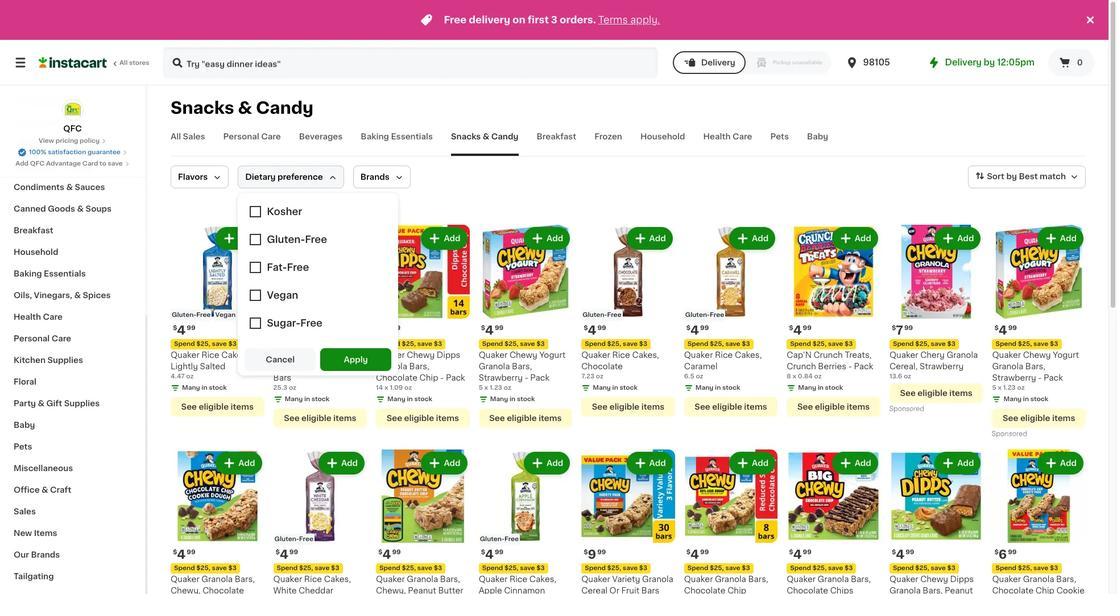 Task type: vqa. For each thing, say whether or not it's contained in the screenshot.
the $ in $ 5 99
no



Task type: locate. For each thing, give the bounding box(es) containing it.
goods for dry
[[31, 162, 58, 170]]

free left vegan
[[196, 312, 211, 318]]

cakes, inside quaker rice cakes, chocolate 7.23 oz
[[632, 351, 659, 359]]

1 horizontal spatial quaker chewy yogurt granola bars, strawberry - pack 5 x 1.23 oz
[[993, 351, 1079, 391]]

1 horizontal spatial by
[[1007, 173, 1017, 180]]

rice inside quaker rice cakes, chocolate 7.23 oz
[[612, 351, 630, 359]]

1 horizontal spatial breakfast
[[537, 133, 576, 141]]

quaker inside quaker rice cakes, white cheddar
[[273, 575, 302, 583]]

1 vertical spatial goods
[[48, 205, 75, 213]]

2 chewy, from the left
[[376, 587, 406, 594]]

25.3
[[273, 384, 287, 391]]

1 5 from the left
[[479, 384, 483, 391]]

chip inside the quaker chocolate chip granola cereal or fruit bars 25.3 oz
[[348, 351, 367, 359]]

soups
[[86, 205, 112, 213]]

gluten-free up caramel
[[685, 312, 724, 318]]

limited time offer region
[[0, 0, 1084, 40]]

0 vertical spatial baking essentials
[[361, 133, 433, 141]]

rice for apple
[[510, 575, 528, 583]]

0 vertical spatial candy
[[256, 100, 314, 116]]

4
[[177, 324, 186, 336], [588, 324, 597, 336], [794, 324, 802, 336], [485, 324, 494, 336], [691, 324, 699, 336], [999, 324, 1007, 336], [177, 549, 186, 560], [383, 549, 391, 560], [794, 549, 802, 560], [280, 549, 288, 561], [485, 549, 494, 561], [691, 549, 699, 561], [896, 549, 905, 561]]

household
[[641, 133, 685, 141], [14, 248, 58, 256]]

rice for chocolate
[[612, 351, 630, 359]]

1 horizontal spatial beverages
[[299, 133, 343, 141]]

1 vertical spatial sponsored badge image
[[993, 431, 1027, 437]]

baking essentials up the "vinegars,"
[[14, 270, 86, 278]]

granola inside the quaker granola bars, chocolate chip cooki
[[1023, 575, 1055, 583]]

personal
[[223, 133, 259, 141], [14, 335, 50, 343]]

care
[[261, 133, 281, 141], [733, 133, 752, 141], [43, 313, 63, 321], [52, 335, 71, 343]]

oils,
[[14, 291, 32, 299]]

beverages up cider
[[36, 97, 79, 105]]

flavors button
[[171, 166, 229, 188]]

0 horizontal spatial 5
[[479, 384, 483, 391]]

1 vertical spatial or
[[610, 587, 620, 594]]

$ 9 99 for quaker chocolate chip granola cereal or fruit bars
[[276, 324, 298, 336]]

cakes,
[[221, 351, 248, 359], [632, 351, 659, 359], [735, 351, 762, 359], [324, 575, 351, 583], [530, 575, 557, 583]]

rice inside 'quaker rice cakes, apple cinnamon'
[[510, 575, 528, 583]]

$
[[173, 325, 177, 331], [584, 325, 588, 331], [789, 325, 794, 331], [276, 325, 280, 331], [481, 325, 485, 331], [687, 325, 691, 331], [892, 325, 896, 331], [995, 325, 999, 331], [173, 549, 177, 555], [378, 549, 383, 555], [584, 549, 588, 555], [789, 549, 794, 555], [276, 549, 280, 555], [481, 549, 485, 555], [687, 549, 691, 555], [892, 549, 896, 555], [995, 549, 999, 555]]

1 horizontal spatial chewy,
[[376, 587, 406, 594]]

personal care up kitchen supplies
[[14, 335, 71, 343]]

vegan
[[215, 312, 236, 318]]

1 horizontal spatial dipps
[[951, 575, 974, 583]]

items
[[34, 529, 57, 537]]

1 horizontal spatial baking essentials
[[361, 133, 433, 141]]

0 vertical spatial household link
[[641, 131, 685, 156]]

0 vertical spatial breakfast
[[537, 133, 576, 141]]

quaker inside quaker rice cakes, caramel 6.5 oz
[[684, 351, 713, 359]]

or inside the quaker chocolate chip granola cereal or fruit bars 25.3 oz
[[335, 362, 345, 370]]

Best match Sort by field
[[969, 166, 1086, 188]]

qfc down the 100%
[[30, 160, 45, 167]]

chewy, inside quaker granola bars, chewy, chocolat
[[171, 587, 201, 594]]

0 vertical spatial baking
[[361, 133, 389, 141]]

baby
[[807, 133, 829, 141], [14, 421, 35, 429]]

0 horizontal spatial qfc
[[30, 160, 45, 167]]

satisfaction
[[48, 149, 86, 155]]

all inside 'link'
[[119, 60, 128, 66]]

9 up quaker variety granola cereal or fruit bars
[[588, 549, 596, 560]]

breakfast link down canned goods & soups
[[7, 220, 138, 241]]

breakfast down the canned
[[14, 226, 53, 234]]

qfc logo image
[[62, 99, 83, 121]]

crunch up the berries
[[814, 351, 843, 359]]

- inside "cap'n crunch treats, crunch berries - pack 8 x 0.84 oz"
[[849, 362, 852, 370]]

terms
[[598, 15, 628, 24]]

0 horizontal spatial fruit
[[347, 362, 365, 370]]

dipps inside the quaker chewy dipps granola bars, chocolate chip - pack 14 x 1.09 oz
[[437, 351, 461, 359]]

chocolate for quaker rice cakes, chocolate 7.23 oz
[[582, 362, 623, 370]]

1 vertical spatial 9
[[588, 549, 596, 560]]

0 horizontal spatial personal care
[[14, 335, 71, 343]]

personal care link up dietary at the left top of page
[[223, 131, 281, 156]]

free for quaker rice cakes, caramel
[[710, 312, 724, 318]]

miscellaneous link
[[7, 457, 138, 479]]

health care inside 'health care' 'link'
[[14, 313, 63, 321]]

1 vertical spatial cereal
[[582, 587, 608, 594]]

by inside field
[[1007, 173, 1017, 180]]

9 up cancel button
[[280, 324, 288, 336]]

x inside "cap'n crunch treats, crunch berries - pack 8 x 0.84 oz"
[[793, 373, 797, 379]]

chewy
[[407, 351, 435, 359], [510, 351, 538, 359], [1023, 351, 1051, 359], [921, 575, 948, 583]]

gluten- up caramel
[[685, 312, 710, 318]]

1 horizontal spatial household
[[641, 133, 685, 141]]

sales up flavors
[[183, 133, 205, 141]]

1 horizontal spatial health care
[[704, 133, 752, 141]]

100%
[[29, 149, 46, 155]]

&
[[238, 100, 252, 116], [35, 118, 42, 126], [483, 133, 490, 141], [60, 162, 66, 170], [66, 183, 73, 191], [77, 205, 84, 213], [74, 291, 81, 299], [38, 399, 44, 407], [42, 486, 48, 494]]

0 button
[[1049, 49, 1095, 76]]

0 vertical spatial $ 9 99
[[276, 324, 298, 336]]

chocolate inside the quaker chewy dipps granola bars, chocolate chip - pack 14 x 1.09 oz
[[376, 374, 418, 382]]

sales down office at the bottom of page
[[14, 508, 36, 515]]

pack inside the quaker chewy dipps granola bars, chocolate chip - pack 14 x 1.09 oz
[[446, 374, 465, 382]]

rice inside quaker rice cakes, white cheddar
[[304, 575, 322, 583]]

cakes, inside 'quaker rice cakes, apple cinnamon'
[[530, 575, 557, 583]]

bars, inside the quaker chewy dipps granola bars, chocolate chip - pack 14 x 1.09 oz
[[409, 362, 429, 370]]

pack
[[854, 362, 874, 370], [446, 374, 465, 382], [530, 374, 550, 382], [1044, 374, 1063, 382]]

1 horizontal spatial bars
[[642, 587, 660, 594]]

cakes, inside quaker rice cakes, lightly salted 4.47 oz
[[221, 351, 248, 359]]

0 horizontal spatial baking
[[14, 270, 42, 278]]

0 horizontal spatial snacks & candy
[[171, 100, 314, 116]]

quaker inside the quaker granola bars, chocolate chips
[[787, 575, 816, 583]]

delivery for delivery
[[701, 59, 736, 67]]

beverages link
[[299, 131, 343, 156]]

0 horizontal spatial personal
[[14, 335, 50, 343]]

condiments & sauces
[[14, 183, 105, 191]]

canned goods & soups link
[[7, 198, 138, 220]]

granola inside the quaker granola bars, chocolate chips
[[818, 575, 849, 583]]

1 horizontal spatial health
[[704, 133, 731, 141]]

sponsored badge image for 7
[[890, 406, 924, 412]]

supplies up floral link
[[47, 356, 83, 364]]

gluten- up white
[[275, 536, 299, 542]]

all up flavors
[[171, 133, 181, 141]]

all for all stores
[[119, 60, 128, 66]]

baking essentials link up oils, vinegars, & spices
[[7, 263, 138, 284]]

0 horizontal spatial baby link
[[7, 414, 138, 436]]

1 1.23 from the left
[[490, 384, 502, 391]]

chip inside quaker granola bars, chocolate chip
[[728, 587, 747, 594]]

fruit inside the quaker chocolate chip granola cereal or fruit bars 25.3 oz
[[347, 362, 365, 370]]

$25,
[[196, 341, 210, 347], [402, 341, 416, 347], [607, 341, 621, 347], [813, 341, 827, 347], [299, 341, 313, 347], [505, 341, 519, 347], [710, 341, 724, 347], [916, 341, 930, 347], [1018, 341, 1032, 347], [196, 565, 210, 571], [402, 565, 416, 571], [607, 565, 621, 571], [813, 565, 827, 571], [299, 565, 313, 571], [505, 565, 519, 571], [710, 565, 724, 571], [916, 565, 930, 571], [1018, 565, 1032, 571]]

granola inside the quaker chewy dipps granola bars, chocolate chip - pack 14 x 1.09 oz
[[376, 362, 407, 370]]

0 horizontal spatial $ 9 99
[[276, 324, 298, 336]]

1 vertical spatial household
[[14, 248, 58, 256]]

- inside the quaker chewy dipps granola bars, chocolate chip - pack 14 x 1.09 oz
[[440, 374, 444, 382]]

quaker inside quaker rice cakes, chocolate 7.23 oz
[[582, 351, 610, 359]]

1 vertical spatial household link
[[7, 241, 138, 263]]

0 vertical spatial baking essentials link
[[361, 131, 433, 156]]

1 horizontal spatial 1.23
[[1003, 384, 1016, 391]]

free left delivery
[[444, 15, 467, 24]]

1 horizontal spatial snacks
[[451, 133, 481, 141]]

quaker inside the quaker chocolate chip granola cereal or fruit bars 25.3 oz
[[273, 351, 302, 359]]

-
[[849, 362, 852, 370], [440, 374, 444, 382], [525, 374, 528, 382], [1039, 374, 1042, 382]]

rice for white
[[304, 575, 322, 583]]

0 horizontal spatial pets link
[[7, 436, 138, 457]]

gluten-free for quaker rice cakes, white cheddar
[[275, 536, 314, 542]]

delivery inside button
[[701, 59, 736, 67]]

gluten-free up quaker rice cakes, chocolate 7.23 oz
[[583, 312, 622, 318]]

0 horizontal spatial quaker chewy yogurt granola bars, strawberry - pack 5 x 1.23 oz
[[479, 351, 566, 391]]

None search field
[[163, 47, 658, 79]]

personal up dietary at the left top of page
[[223, 133, 259, 141]]

cancel
[[266, 356, 295, 364]]

0 horizontal spatial bars
[[273, 374, 291, 382]]

1 horizontal spatial sales
[[183, 133, 205, 141]]

chocolate inside the quaker granola bars, chocolate chip cooki
[[993, 587, 1034, 594]]

0 horizontal spatial breakfast
[[14, 226, 53, 234]]

product group containing add
[[376, 225, 470, 428]]

0 horizontal spatial brands
[[31, 551, 60, 559]]

cereal,
[[890, 362, 918, 370]]

cap'n
[[787, 351, 812, 359]]

household link down 'canned goods & soups' link
[[7, 241, 138, 263]]

gluten- for quaker rice cakes, white cheddar
[[275, 536, 299, 542]]

beverages up the preference
[[299, 133, 343, 141]]

chocolate inside quaker rice cakes, chocolate 7.23 oz
[[582, 362, 623, 370]]

0 horizontal spatial 9
[[280, 324, 288, 336]]

canned goods & soups
[[14, 205, 112, 213]]

new items link
[[7, 522, 138, 544]]

cereal inside quaker variety granola cereal or fruit bars
[[582, 587, 608, 594]]

sort
[[987, 173, 1005, 180]]

7
[[896, 324, 903, 336]]

0 horizontal spatial pets
[[14, 443, 32, 451]]

free up quaker rice cakes, chocolate 7.23 oz
[[607, 312, 622, 318]]

many inside "product" group
[[388, 396, 406, 402]]

oz inside quaker rice cakes, caramel 6.5 oz
[[696, 373, 704, 379]]

free
[[444, 15, 467, 24], [196, 312, 211, 318], [607, 312, 622, 318], [710, 312, 724, 318], [299, 536, 314, 542], [505, 536, 519, 542]]

0 vertical spatial essentials
[[391, 133, 433, 141]]

breakfast left frozen at top
[[537, 133, 576, 141]]

1 vertical spatial bars
[[642, 587, 660, 594]]

Search field
[[164, 48, 657, 77]]

quaker inside quaker granola bars, chewy, chocolat
[[171, 575, 200, 583]]

quaker variety granola cereal or fruit bars
[[582, 575, 674, 594]]

1 vertical spatial personal care
[[14, 335, 71, 343]]

quaker inside quaker rice cakes, lightly salted 4.47 oz
[[171, 351, 200, 359]]

qfc up "view pricing policy" link
[[63, 125, 82, 133]]

1 vertical spatial $ 9 99
[[584, 549, 606, 560]]

save
[[108, 160, 123, 167], [212, 341, 227, 347], [417, 341, 432, 347], [623, 341, 638, 347], [828, 341, 843, 347], [315, 341, 330, 347], [520, 341, 535, 347], [726, 341, 741, 347], [931, 341, 946, 347], [1034, 341, 1049, 347], [212, 565, 227, 571], [417, 565, 432, 571], [623, 565, 638, 571], [828, 565, 843, 571], [315, 565, 330, 571], [520, 565, 535, 571], [726, 565, 741, 571], [931, 565, 946, 571], [1034, 565, 1049, 571]]

baking essentials up "brands" dropdown button
[[361, 133, 433, 141]]

delivery by 12:05pm
[[945, 58, 1035, 67]]

dry
[[14, 162, 29, 170]]

or inside quaker variety granola cereal or fruit bars
[[610, 587, 620, 594]]

delivery
[[469, 15, 510, 24]]

goods down the 100%
[[31, 162, 58, 170]]

peanut
[[408, 587, 436, 594]]

1 chewy, from the left
[[171, 587, 201, 594]]

gift
[[46, 399, 62, 407]]

1 vertical spatial brands
[[31, 551, 60, 559]]

$ 9 99 up quaker variety granola cereal or fruit bars
[[584, 549, 606, 560]]

pack inside "cap'n crunch treats, crunch berries - pack 8 x 0.84 oz"
[[854, 362, 874, 370]]

health care link
[[704, 131, 752, 156], [7, 306, 138, 328]]

$ 9 99 up cancel
[[276, 324, 298, 336]]

1 vertical spatial all
[[171, 133, 181, 141]]

berries
[[818, 362, 847, 370]]

best
[[1019, 173, 1038, 180]]

quaker
[[171, 351, 200, 359], [376, 351, 405, 359], [582, 351, 610, 359], [273, 351, 302, 359], [479, 351, 508, 359], [684, 351, 713, 359], [890, 351, 919, 359], [993, 351, 1021, 359], [171, 575, 200, 583], [376, 575, 405, 583], [582, 575, 610, 583], [787, 575, 816, 583], [273, 575, 302, 583], [479, 575, 508, 583], [684, 575, 713, 583], [890, 575, 919, 583], [993, 575, 1021, 583]]

apply button
[[320, 348, 392, 371]]

product group containing 7
[[890, 225, 983, 415]]

product group
[[171, 225, 264, 416], [273, 225, 367, 428], [376, 225, 470, 428], [479, 225, 573, 428], [582, 225, 675, 416], [684, 225, 778, 416], [787, 225, 881, 416], [890, 225, 983, 415], [993, 225, 1086, 440], [171, 449, 264, 594], [273, 449, 367, 594], [376, 449, 470, 594], [479, 449, 573, 594], [582, 449, 675, 594], [684, 449, 778, 594], [787, 449, 881, 594], [890, 449, 983, 594], [993, 449, 1086, 594]]

dipps inside quaker chewy dipps granola bars, peanu
[[951, 575, 974, 583]]

essentials up "brands" dropdown button
[[391, 133, 433, 141]]

0 vertical spatial goods
[[31, 162, 58, 170]]

household right frozen at top
[[641, 133, 685, 141]]

personal care link up kitchen supplies
[[7, 328, 138, 349]]

1 horizontal spatial qfc
[[63, 125, 82, 133]]

1 vertical spatial by
[[1007, 173, 1017, 180]]

9
[[280, 324, 288, 336], [588, 549, 596, 560]]

0 vertical spatial brands
[[361, 173, 390, 181]]

0 horizontal spatial baby
[[14, 421, 35, 429]]

free up 'quaker rice cakes, apple cinnamon'
[[505, 536, 519, 542]]

breakfast link left frozen link
[[537, 131, 576, 156]]

cereal inside the quaker chocolate chip granola cereal or fruit bars 25.3 oz
[[307, 362, 333, 370]]

supplies down floral link
[[64, 399, 100, 407]]

snacks
[[171, 100, 234, 116], [451, 133, 481, 141]]

all for all sales
[[171, 133, 181, 141]]

1 horizontal spatial sponsored badge image
[[993, 431, 1027, 437]]

1 horizontal spatial candy
[[491, 133, 519, 141]]

chocolate for quaker granola bars, chocolate chips
[[787, 587, 829, 594]]

household link right frozen link
[[641, 131, 685, 156]]

0 vertical spatial household
[[641, 133, 685, 141]]

0 vertical spatial crunch
[[814, 351, 843, 359]]

free up quaker rice cakes, white cheddar
[[299, 536, 314, 542]]

0 horizontal spatial essentials
[[44, 270, 86, 278]]

0 vertical spatial health care link
[[704, 131, 752, 156]]

office & craft
[[14, 486, 71, 494]]

eligible
[[918, 389, 948, 397], [199, 403, 229, 411], [610, 403, 640, 411], [815, 403, 845, 411], [712, 403, 742, 411], [404, 414, 434, 422], [302, 414, 332, 422], [507, 414, 537, 422], [1021, 414, 1051, 422]]

kitchen supplies
[[14, 356, 83, 364]]

frozen link
[[595, 131, 622, 156]]

1 horizontal spatial baby
[[807, 133, 829, 141]]

quaker inside 'quaker rice cakes, apple cinnamon'
[[479, 575, 508, 583]]

0 horizontal spatial or
[[335, 362, 345, 370]]

personal care
[[223, 133, 281, 141], [14, 335, 71, 343]]

rice inside quaker rice cakes, caramel 6.5 oz
[[715, 351, 733, 359]]

baking essentials link
[[361, 131, 433, 156], [7, 263, 138, 284]]

gluten-free up 'quaker rice cakes, apple cinnamon'
[[480, 536, 519, 542]]

all left "stores"
[[119, 60, 128, 66]]

quaker inside quaker chewy dipps granola bars, peanu
[[890, 575, 919, 583]]

1 horizontal spatial or
[[610, 587, 620, 594]]

best match
[[1019, 173, 1066, 180]]

gluten- for quaker rice cakes, apple cinnamon
[[480, 536, 505, 542]]

personal up kitchen
[[14, 335, 50, 343]]

by for sort
[[1007, 173, 1017, 180]]

quaker inside quaker granola bars, chocolate chip
[[684, 575, 713, 583]]

chocolate inside the quaker granola bars, chocolate chips
[[787, 587, 829, 594]]

chocolate for quaker granola bars, chocolate chip cooki
[[993, 587, 1034, 594]]

9 for quaker chocolate chip granola cereal or fruit bars
[[280, 324, 288, 336]]

candy inside snacks & candy link
[[491, 133, 519, 141]]

6.5
[[684, 373, 695, 379]]

0 horizontal spatial delivery
[[701, 59, 736, 67]]

cakes, inside quaker rice cakes, caramel 6.5 oz
[[735, 351, 762, 359]]

view pricing policy link
[[39, 137, 106, 146]]

snacks & candy
[[171, 100, 314, 116], [451, 133, 519, 141]]

rice for lightly
[[202, 351, 219, 359]]

0 horizontal spatial household link
[[7, 241, 138, 263]]

oz inside "cap'n crunch treats, crunch berries - pack 8 x 0.84 oz"
[[815, 373, 822, 379]]

1 horizontal spatial brands
[[361, 173, 390, 181]]

0 vertical spatial sponsored badge image
[[890, 406, 924, 412]]

1 vertical spatial snacks & candy
[[451, 133, 519, 141]]

add
[[15, 160, 29, 167], [239, 234, 255, 242], [444, 234, 461, 242], [547, 234, 563, 242], [649, 234, 666, 242], [752, 234, 769, 242], [855, 234, 872, 242], [958, 234, 974, 242], [1060, 234, 1077, 242], [239, 459, 255, 467], [341, 459, 358, 467], [444, 459, 461, 467], [547, 459, 563, 467], [649, 459, 666, 467], [752, 459, 769, 467], [855, 459, 872, 467], [958, 459, 974, 467], [1060, 459, 1077, 467]]

delivery
[[945, 58, 982, 67], [701, 59, 736, 67]]

chip inside the quaker granola bars, chocolate chip cooki
[[1036, 587, 1055, 594]]

chip inside the quaker chewy dipps granola bars, chocolate chip - pack 14 x 1.09 oz
[[420, 374, 438, 382]]

strawberry inside quaker chery granola cereal, strawberry 13.6 oz
[[920, 362, 964, 370]]

0 horizontal spatial beverages
[[36, 97, 79, 105]]

baking up oils,
[[14, 270, 42, 278]]

2 quaker chewy yogurt granola bars, strawberry - pack 5 x 1.23 oz from the left
[[993, 351, 1079, 391]]

gluten- up quaker rice cakes, chocolate 7.23 oz
[[583, 312, 607, 318]]

sales inside 'link'
[[14, 508, 36, 515]]

cakes, for quaker rice cakes, lightly salted
[[221, 351, 248, 359]]

0 horizontal spatial strawberry
[[479, 374, 523, 382]]

98105
[[863, 58, 890, 67]]

quaker granola bars, chocolate chips
[[787, 575, 871, 594]]

0 vertical spatial health
[[704, 133, 731, 141]]

in inside "product" group
[[407, 396, 413, 402]]

0 vertical spatial personal care link
[[223, 131, 281, 156]]

personal care up dietary at the left top of page
[[223, 133, 281, 141]]

chewy, for quaker granola bars, chewy, chocolat
[[171, 587, 201, 594]]

by right sort
[[1007, 173, 1017, 180]]

gluten- up "apple"
[[480, 536, 505, 542]]

sponsored badge image
[[890, 406, 924, 412], [993, 431, 1027, 437]]

99 inside $ 7 99
[[905, 325, 913, 331]]

gluten- for quaker rice cakes, caramel
[[685, 312, 710, 318]]

new items
[[14, 529, 57, 537]]

granola inside quaker chery granola cereal, strawberry 13.6 oz
[[947, 351, 978, 359]]

goods down condiments & sauces
[[48, 205, 75, 213]]

bars inside quaker variety granola cereal or fruit bars
[[642, 587, 660, 594]]

1 vertical spatial sales
[[14, 508, 36, 515]]

baking up "brands" dropdown button
[[361, 133, 389, 141]]

1 horizontal spatial essentials
[[391, 133, 433, 141]]

1 vertical spatial baby
[[14, 421, 35, 429]]

lightly
[[171, 362, 198, 370]]

chewy, inside quaker granola bars, chewy, peanut butte
[[376, 587, 406, 594]]

household down the canned
[[14, 248, 58, 256]]

office
[[14, 486, 40, 494]]

granola
[[947, 351, 978, 359], [376, 362, 407, 370], [273, 362, 305, 370], [479, 362, 510, 370], [993, 362, 1024, 370], [202, 575, 233, 583], [407, 575, 438, 583], [642, 575, 674, 583], [818, 575, 849, 583], [715, 575, 746, 583], [1023, 575, 1055, 583], [890, 587, 921, 594]]

0 vertical spatial by
[[984, 58, 995, 67]]

dipps
[[437, 351, 461, 359], [951, 575, 974, 583]]

0 vertical spatial bars
[[273, 374, 291, 382]]

free delivery on first 3 orders. terms apply.
[[444, 15, 660, 24]]

quaker inside the quaker chewy dipps granola bars, chocolate chip - pack 14 x 1.09 oz
[[376, 351, 405, 359]]

0 horizontal spatial candy
[[256, 100, 314, 116]]

0 horizontal spatial personal care link
[[7, 328, 138, 349]]

vinegars,
[[34, 291, 72, 299]]

baking essentials link up "brands" dropdown button
[[361, 131, 433, 156]]

0 horizontal spatial by
[[984, 58, 995, 67]]

0 horizontal spatial health care link
[[7, 306, 138, 328]]

quaker inside quaker granola bars, chewy, peanut butte
[[376, 575, 405, 583]]

brands
[[361, 173, 390, 181], [31, 551, 60, 559]]

gluten-free up quaker rice cakes, white cheddar
[[275, 536, 314, 542]]

by left 12:05pm
[[984, 58, 995, 67]]

1 horizontal spatial $ 9 99
[[584, 549, 606, 560]]

sponsored badge image inside "product" group
[[890, 406, 924, 412]]

free up quaker rice cakes, caramel 6.5 oz
[[710, 312, 724, 318]]

bars,
[[409, 362, 429, 370], [512, 362, 532, 370], [1026, 362, 1046, 370], [235, 575, 255, 583], [440, 575, 460, 583], [851, 575, 871, 583], [748, 575, 768, 583], [1057, 575, 1077, 583], [923, 587, 943, 594]]

yogurt
[[540, 351, 566, 359], [1053, 351, 1079, 359]]

$ 7 99
[[892, 324, 913, 336]]

essentials up oils, vinegars, & spices
[[44, 270, 86, 278]]

0 vertical spatial pets link
[[771, 131, 789, 156]]

see eligible items button
[[890, 383, 983, 403], [171, 397, 264, 416], [582, 397, 675, 416], [787, 397, 881, 416], [684, 397, 778, 416], [376, 408, 470, 428], [273, 408, 367, 428], [479, 408, 573, 428], [993, 408, 1086, 428]]

chocolate inside quaker granola bars, chocolate chip
[[684, 587, 726, 594]]

rice inside quaker rice cakes, lightly salted 4.47 oz
[[202, 351, 219, 359]]

candy
[[256, 100, 314, 116], [491, 133, 519, 141]]

1 vertical spatial snacks
[[451, 133, 481, 141]]

$ 9 99
[[276, 324, 298, 336], [584, 549, 606, 560]]

0 vertical spatial cereal
[[307, 362, 333, 370]]

beverages
[[36, 97, 79, 105], [299, 133, 343, 141]]

crunch up 0.84
[[787, 362, 816, 370]]

quaker rice cakes, chocolate 7.23 oz
[[582, 351, 659, 379]]



Task type: describe. For each thing, give the bounding box(es) containing it.
chips
[[831, 587, 854, 594]]

dietary
[[245, 173, 276, 181]]

gluten-free for quaker rice cakes, caramel
[[685, 312, 724, 318]]

granola inside quaker granola bars, chewy, chocolat
[[202, 575, 233, 583]]

add qfc advantage card to save link
[[15, 159, 130, 168]]

99 inside $ 6 99
[[1008, 549, 1017, 555]]

delivery button
[[673, 51, 746, 74]]

apply
[[344, 356, 368, 364]]

x inside the quaker chewy dipps granola bars, chocolate chip - pack 14 x 1.09 oz
[[385, 384, 388, 391]]

our
[[14, 551, 29, 559]]

1 vertical spatial health
[[14, 313, 41, 321]]

gluten-free for quaker rice cakes, apple cinnamon
[[480, 536, 519, 542]]

bars, inside quaker granola bars, chocolate chip
[[748, 575, 768, 583]]

3
[[551, 15, 558, 24]]

delivery for delivery by 12:05pm
[[945, 58, 982, 67]]

condiments & sauces link
[[7, 176, 138, 198]]

sales link
[[7, 501, 138, 522]]

1 vertical spatial personal care link
[[7, 328, 138, 349]]

hard beverages link
[[7, 90, 138, 112]]

oz inside the quaker chocolate chip granola cereal or fruit bars 25.3 oz
[[289, 384, 296, 391]]

snacks & candy link
[[451, 131, 519, 156]]

oz inside the quaker chewy dipps granola bars, chocolate chip - pack 14 x 1.09 oz
[[405, 384, 412, 391]]

dipps for quaker chewy dipps granola bars, peanu
[[951, 575, 974, 583]]

add qfc advantage card to save
[[15, 160, 123, 167]]

100% satisfaction guarantee
[[29, 149, 121, 155]]

first
[[528, 15, 549, 24]]

sponsored badge image for 4
[[993, 431, 1027, 437]]

bars, inside quaker granola bars, chewy, peanut butte
[[440, 575, 460, 583]]

0 vertical spatial personal
[[223, 133, 259, 141]]

many in stock inside "product" group
[[388, 396, 432, 402]]

quaker inside the quaker granola bars, chocolate chip cooki
[[993, 575, 1021, 583]]

apple
[[479, 587, 502, 594]]

quaker rice cakes, apple cinnamon
[[479, 575, 557, 594]]

0
[[1077, 59, 1083, 67]]

1.09
[[390, 384, 403, 391]]

gluten- for quaker rice cakes, chocolate
[[583, 312, 607, 318]]

bars, inside the quaker granola bars, chocolate chips
[[851, 575, 871, 583]]

oz inside quaker rice cakes, chocolate 7.23 oz
[[596, 373, 604, 379]]

1 horizontal spatial pets link
[[771, 131, 789, 156]]

cakes, for quaker rice cakes, chocolate
[[632, 351, 659, 359]]

guarantee
[[88, 149, 121, 155]]

beer & cider
[[14, 118, 66, 126]]

quaker chery granola cereal, strawberry 13.6 oz
[[890, 351, 978, 379]]

0 vertical spatial pets
[[771, 133, 789, 141]]

floral link
[[7, 371, 138, 393]]

rice for caramel
[[715, 351, 733, 359]]

1 horizontal spatial personal care link
[[223, 131, 281, 156]]

dipps for quaker chewy dipps granola bars, chocolate chip - pack 14 x 1.09 oz
[[437, 351, 461, 359]]

gluten-free vegan
[[172, 312, 236, 318]]

0 vertical spatial sales
[[183, 133, 205, 141]]

2 horizontal spatial strawberry
[[993, 374, 1036, 382]]

0 vertical spatial snacks & candy
[[171, 100, 314, 116]]

chewy inside the quaker chewy dipps granola bars, chocolate chip - pack 14 x 1.09 oz
[[407, 351, 435, 359]]

free inside limited time offer region
[[444, 15, 467, 24]]

1 vertical spatial pets
[[14, 443, 32, 451]]

1 vertical spatial pets link
[[7, 436, 138, 457]]

liquor link
[[7, 133, 138, 155]]

tailgating
[[14, 572, 54, 580]]

cancel button
[[245, 348, 316, 371]]

0 vertical spatial baby
[[807, 133, 829, 141]]

quaker chewy dipps granola bars, chocolate chip - pack 14 x 1.09 oz
[[376, 351, 465, 391]]

chewy, for quaker granola bars, chewy, peanut butte
[[376, 587, 406, 594]]

granola inside quaker granola bars, chewy, peanut butte
[[407, 575, 438, 583]]

terms apply. link
[[598, 15, 660, 24]]

0 horizontal spatial household
[[14, 248, 58, 256]]

kitchen
[[14, 356, 46, 364]]

condiments
[[14, 183, 64, 191]]

7.23
[[582, 373, 595, 379]]

new
[[14, 529, 32, 537]]

6
[[999, 549, 1007, 561]]

quaker inside quaker variety granola cereal or fruit bars
[[582, 575, 610, 583]]

view pricing policy
[[39, 138, 100, 144]]

2 yogurt from the left
[[1053, 351, 1079, 359]]

gluten-free for quaker rice cakes, chocolate
[[583, 312, 622, 318]]

beverages inside hard beverages link
[[36, 97, 79, 105]]

1 vertical spatial personal
[[14, 335, 50, 343]]

1 quaker chewy yogurt granola bars, strawberry - pack 5 x 1.23 oz from the left
[[479, 351, 566, 391]]

by for delivery
[[984, 58, 995, 67]]

variety
[[612, 575, 640, 583]]

quaker chewy dipps granola bars, peanu
[[890, 575, 974, 594]]

on
[[513, 15, 526, 24]]

bars, inside quaker chewy dipps granola bars, peanu
[[923, 587, 943, 594]]

frozen
[[595, 133, 622, 141]]

1 horizontal spatial personal care
[[223, 133, 281, 141]]

12:05pm
[[997, 58, 1035, 67]]

free for quaker rice cakes, white cheddar
[[299, 536, 314, 542]]

free for quaker rice cakes, chocolate
[[607, 312, 622, 318]]

office & craft link
[[7, 479, 138, 501]]

chewy inside quaker chewy dipps granola bars, peanu
[[921, 575, 948, 583]]

0 vertical spatial supplies
[[47, 356, 83, 364]]

miscellaneous
[[14, 464, 73, 472]]

2 1.23 from the left
[[1003, 384, 1016, 391]]

beer & cider link
[[7, 112, 138, 133]]

liquor
[[14, 140, 40, 148]]

caramel
[[684, 362, 718, 370]]

0.84
[[798, 373, 813, 379]]

13.6
[[890, 373, 903, 379]]

preference
[[278, 173, 323, 181]]

granola inside quaker variety granola cereal or fruit bars
[[642, 575, 674, 583]]

1 vertical spatial beverages
[[299, 133, 343, 141]]

0 vertical spatial health care
[[704, 133, 752, 141]]

view
[[39, 138, 54, 144]]

all sales
[[171, 133, 205, 141]]

9 for quaker variety granola cereal or fruit bars
[[588, 549, 596, 560]]

dry goods & pasta
[[14, 162, 91, 170]]

sauces
[[75, 183, 105, 191]]

cap'n crunch treats, crunch berries - pack 8 x 0.84 oz
[[787, 351, 874, 379]]

bars, inside quaker granola bars, chewy, chocolat
[[235, 575, 255, 583]]

floral
[[14, 378, 36, 386]]

spices
[[83, 291, 111, 299]]

match
[[1040, 173, 1066, 180]]

chocolate for quaker granola bars, chocolate chip
[[684, 587, 726, 594]]

8
[[787, 373, 791, 379]]

1 vertical spatial baking
[[14, 270, 42, 278]]

sort by
[[987, 173, 1017, 180]]

quaker granola bars, chewy, peanut butte
[[376, 575, 463, 594]]

canned
[[14, 205, 46, 213]]

$ inside $ 6 99
[[995, 549, 999, 555]]

$ inside $ 7 99
[[892, 325, 896, 331]]

1 horizontal spatial baking essentials link
[[361, 131, 433, 156]]

0 horizontal spatial snacks
[[171, 100, 234, 116]]

free for quaker rice cakes, apple cinnamon
[[505, 536, 519, 542]]

bars inside the quaker chocolate chip granola cereal or fruit bars 25.3 oz
[[273, 374, 291, 382]]

party & gift supplies link
[[7, 393, 138, 414]]

1 vertical spatial health care link
[[7, 306, 138, 328]]

1 horizontal spatial breakfast link
[[537, 131, 576, 156]]

gluten- left vegan
[[172, 312, 196, 318]]

1 horizontal spatial snacks & candy
[[451, 133, 519, 141]]

tailgating link
[[7, 566, 138, 587]]

1 horizontal spatial health care link
[[704, 131, 752, 156]]

service type group
[[673, 51, 832, 74]]

bars, inside the quaker granola bars, chocolate chip cooki
[[1057, 575, 1077, 583]]

oz inside quaker rice cakes, lightly salted 4.47 oz
[[186, 373, 194, 379]]

pasta
[[68, 162, 91, 170]]

1 yogurt from the left
[[540, 351, 566, 359]]

cider
[[43, 118, 66, 126]]

quaker inside quaker chery granola cereal, strawberry 13.6 oz
[[890, 351, 919, 359]]

qfc link
[[62, 99, 83, 134]]

quaker granola bars, chocolate chip
[[684, 575, 768, 594]]

granola inside quaker chewy dipps granola bars, peanu
[[890, 587, 921, 594]]

1 vertical spatial baking essentials link
[[7, 263, 138, 284]]

quaker chocolate chip granola cereal or fruit bars 25.3 oz
[[273, 351, 367, 391]]

1 vertical spatial crunch
[[787, 362, 816, 370]]

policy
[[80, 138, 100, 144]]

1 vertical spatial breakfast
[[14, 226, 53, 234]]

chocolate inside the quaker chocolate chip granola cereal or fruit bars 25.3 oz
[[304, 351, 346, 359]]

instacart logo image
[[39, 56, 107, 69]]

all sales link
[[171, 131, 205, 156]]

party & gift supplies
[[14, 399, 100, 407]]

quaker granola bars, chocolate chip cooki
[[993, 575, 1085, 594]]

pricing
[[56, 138, 78, 144]]

brands button
[[353, 166, 411, 188]]

baking essentials inside 'baking essentials' link
[[14, 270, 86, 278]]

goods for canned
[[48, 205, 75, 213]]

fruit inside quaker variety granola cereal or fruit bars
[[622, 587, 640, 594]]

delivery by 12:05pm link
[[927, 56, 1035, 69]]

$ 9 99 for quaker variety granola cereal or fruit bars
[[584, 549, 606, 560]]

cakes, inside quaker rice cakes, white cheddar
[[324, 575, 351, 583]]

cakes, for quaker rice cakes, caramel
[[735, 351, 762, 359]]

oz inside quaker chery granola cereal, strawberry 13.6 oz
[[904, 373, 912, 379]]

1 horizontal spatial baby link
[[807, 131, 829, 156]]

product group containing 6
[[993, 449, 1086, 594]]

stock inside "product" group
[[414, 396, 432, 402]]

granola inside the quaker chocolate chip granola cereal or fruit bars 25.3 oz
[[273, 362, 305, 370]]

kitchen supplies link
[[7, 349, 138, 371]]

98105 button
[[845, 47, 914, 79]]

brands inside dropdown button
[[361, 173, 390, 181]]

14
[[376, 384, 383, 391]]

1 horizontal spatial baking
[[361, 133, 389, 141]]

granola inside quaker granola bars, chocolate chip
[[715, 575, 746, 583]]

2 5 from the left
[[993, 384, 997, 391]]

orders.
[[560, 15, 596, 24]]

0 horizontal spatial breakfast link
[[7, 220, 138, 241]]

1 vertical spatial supplies
[[64, 399, 100, 407]]



